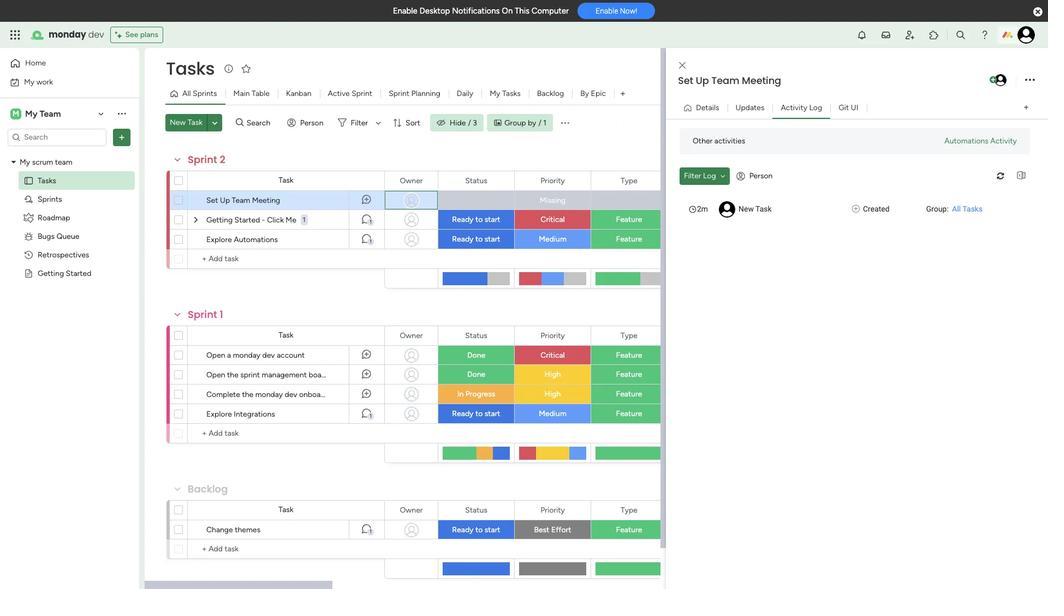 Task type: locate. For each thing, give the bounding box(es) containing it.
enable
[[393, 6, 418, 16], [596, 7, 618, 15]]

started for getting started
[[66, 269, 91, 278]]

refresh image
[[992, 172, 1010, 180]]

bugs
[[38, 232, 55, 241]]

/ right the by
[[539, 118, 542, 127]]

Status field
[[463, 175, 490, 187], [463, 330, 490, 342], [463, 505, 490, 517]]

Priority field
[[538, 175, 568, 187], [538, 330, 568, 342], [538, 505, 568, 517]]

owner field for backlog
[[397, 505, 426, 517]]

1 horizontal spatial all
[[952, 204, 961, 213]]

1 type field from the top
[[618, 175, 640, 187]]

2 owner from the top
[[400, 331, 423, 340]]

1 button for explore automations
[[349, 230, 384, 250]]

+ Add task text field
[[193, 543, 282, 556]]

1 owner field from the top
[[397, 175, 426, 187]]

in
[[457, 390, 464, 399]]

2 to from the top
[[475, 235, 483, 244]]

enable left now! at right top
[[596, 7, 618, 15]]

start for change themes
[[485, 526, 500, 535]]

dev up open the sprint management board
[[262, 351, 275, 360]]

caret down image
[[11, 158, 16, 166]]

0 vertical spatial critical
[[541, 215, 565, 224]]

3 to from the top
[[475, 409, 483, 419]]

my left work
[[24, 77, 35, 87]]

effort
[[551, 526, 571, 535]]

invite members image
[[905, 29, 916, 40]]

1 horizontal spatial dev
[[262, 351, 275, 360]]

2m
[[697, 204, 708, 213]]

v2 search image
[[236, 117, 244, 129]]

ready to start for integrations
[[452, 409, 500, 419]]

search everything image
[[955, 29, 966, 40]]

0 vertical spatial person
[[300, 118, 324, 127]]

0 vertical spatial the
[[227, 371, 238, 380]]

started left -
[[235, 216, 260, 225]]

2 vertical spatial status field
[[463, 505, 490, 517]]

team inside field
[[712, 74, 740, 87]]

by
[[581, 89, 589, 98]]

2 explore from the top
[[206, 410, 232, 419]]

open
[[206, 351, 225, 360], [206, 371, 225, 380]]

+ add task text field down explore automations
[[193, 253, 282, 266]]

2 public board image from the top
[[23, 268, 34, 279]]

angle down image right filter log
[[720, 172, 725, 180]]

1 vertical spatial person
[[749, 171, 773, 181]]

group: all tasks
[[926, 204, 983, 213]]

enable inside button
[[596, 7, 618, 15]]

all down tasks field
[[182, 89, 191, 98]]

person button
[[283, 114, 330, 132], [732, 167, 779, 185]]

getting up explore automations
[[206, 216, 233, 225]]

0 horizontal spatial up
[[220, 196, 230, 205]]

log up 2m at the top right
[[703, 171, 716, 180]]

explore for explore automations
[[206, 235, 232, 245]]

by epic button
[[572, 85, 614, 103]]

1 vertical spatial person button
[[732, 167, 779, 185]]

2 start from the top
[[485, 235, 500, 244]]

1 horizontal spatial the
[[242, 390, 253, 400]]

dapulse addbtn image
[[990, 76, 997, 84]]

team
[[712, 74, 740, 87], [40, 108, 61, 119], [232, 196, 250, 205]]

options image right dapulse addbtn image
[[1025, 73, 1035, 88]]

2 open from the top
[[206, 371, 225, 380]]

options image down 'workspace options' image at the top left of the page
[[116, 132, 127, 143]]

1 vertical spatial automations
[[234, 235, 278, 245]]

0 vertical spatial open
[[206, 351, 225, 360]]

3
[[473, 118, 477, 127]]

1 horizontal spatial getting
[[206, 216, 233, 225]]

set
[[678, 74, 693, 87], [206, 196, 218, 205]]

backlog up menu image
[[537, 89, 564, 98]]

my right daily
[[490, 89, 500, 98]]

sort
[[406, 118, 420, 127]]

+ Add task text field
[[193, 253, 282, 266], [193, 428, 282, 441]]

1 priority field from the top
[[538, 175, 568, 187]]

medium for explore integrations
[[539, 409, 567, 419]]

type
[[621, 176, 638, 185], [621, 331, 638, 340], [621, 506, 638, 515]]

0 vertical spatial new
[[170, 118, 186, 127]]

backlog up change
[[188, 483, 228, 496]]

activity up refresh image
[[991, 136, 1017, 146]]

filter inside filter popup button
[[351, 118, 368, 127]]

hide / 3
[[450, 118, 477, 127]]

0 vertical spatial + add task text field
[[193, 253, 282, 266]]

team up the getting started - click me
[[232, 196, 250, 205]]

1 vertical spatial team
[[40, 108, 61, 119]]

explore integrations
[[206, 410, 275, 419]]

group
[[504, 118, 526, 127]]

complete the monday dev onboarding flow
[[206, 390, 355, 400]]

backlog for the backlog button
[[537, 89, 564, 98]]

monday down open the sprint management board
[[255, 390, 283, 400]]

new down the all sprints button
[[170, 118, 186, 127]]

show board description image
[[222, 63, 235, 74]]

1 vertical spatial open
[[206, 371, 225, 380]]

1 horizontal spatial activity
[[991, 136, 1017, 146]]

1 button
[[301, 210, 308, 230], [349, 210, 384, 230], [349, 230, 384, 250], [349, 405, 384, 424], [349, 520, 384, 540]]

sprint 2
[[188, 153, 225, 167]]

3 type from the top
[[621, 506, 638, 515]]

1 vertical spatial public board image
[[23, 268, 34, 279]]

best
[[534, 526, 549, 535]]

person button down "kanban" button
[[283, 114, 330, 132]]

0 horizontal spatial set up team meeting
[[206, 196, 280, 205]]

tasks down my scrum team
[[38, 176, 56, 185]]

tasks up group
[[502, 89, 521, 98]]

type field for 2
[[618, 175, 640, 187]]

1 vertical spatial type
[[621, 331, 638, 340]]

to for explore automations
[[475, 235, 483, 244]]

all right group:
[[952, 204, 961, 213]]

list box
[[0, 151, 139, 430]]

public board image for tasks
[[23, 176, 34, 186]]

sprints up roadmap
[[38, 195, 62, 204]]

2 owner field from the top
[[397, 330, 426, 342]]

3 priority from the top
[[541, 506, 565, 515]]

1 vertical spatial owner field
[[397, 330, 426, 342]]

0 horizontal spatial new task
[[170, 118, 203, 127]]

filter
[[351, 118, 368, 127], [684, 171, 701, 180]]

task inside button
[[188, 118, 203, 127]]

my
[[24, 77, 35, 87], [490, 89, 500, 98], [25, 108, 37, 119], [20, 158, 30, 167]]

2 / from the left
[[539, 118, 542, 127]]

0 horizontal spatial enable
[[393, 6, 418, 16]]

1 owner from the top
[[400, 176, 423, 185]]

set down the close image
[[678, 74, 693, 87]]

filter for filter log
[[684, 171, 701, 180]]

monday right a
[[233, 351, 260, 360]]

1 vertical spatial the
[[242, 390, 253, 400]]

monday
[[49, 28, 86, 41], [233, 351, 260, 360], [255, 390, 283, 400]]

open left a
[[206, 351, 225, 360]]

priority
[[541, 176, 565, 185], [541, 331, 565, 340], [541, 506, 565, 515]]

1 high from the top
[[545, 370, 561, 379]]

1 button for getting started - click me
[[349, 210, 384, 230]]

the left sprint in the bottom left of the page
[[227, 371, 238, 380]]

my right "caret down" image
[[20, 158, 30, 167]]

2 horizontal spatial team
[[712, 74, 740, 87]]

2 type field from the top
[[618, 330, 640, 342]]

monday up home button
[[49, 28, 86, 41]]

my scrum team
[[20, 158, 72, 167]]

/
[[468, 118, 471, 127], [539, 118, 542, 127]]

option
[[0, 152, 139, 155]]

help image
[[980, 29, 990, 40]]

backlog inside button
[[537, 89, 564, 98]]

public board image down scrum
[[23, 176, 34, 186]]

epic
[[591, 89, 606, 98]]

tasks
[[166, 56, 215, 81], [502, 89, 521, 98], [38, 176, 56, 185], [963, 204, 983, 213]]

now!
[[620, 7, 637, 15]]

owner field for sprint 1
[[397, 330, 426, 342]]

1 vertical spatial type field
[[618, 330, 640, 342]]

3 status field from the top
[[463, 505, 490, 517]]

getting for getting started - click me
[[206, 216, 233, 225]]

sprint for sprint 1
[[188, 308, 217, 322]]

created
[[863, 204, 890, 213]]

1
[[543, 118, 547, 127], [303, 216, 306, 224], [370, 219, 372, 225], [370, 239, 372, 245], [220, 308, 223, 322], [370, 413, 372, 420], [370, 529, 372, 536]]

export to excel image
[[1013, 172, 1030, 180]]

set down sprint 2 field
[[206, 196, 218, 205]]

0 vertical spatial meeting
[[742, 74, 781, 87]]

0 horizontal spatial options image
[[116, 132, 127, 143]]

Search field
[[244, 115, 277, 130]]

3 status from the top
[[465, 506, 487, 515]]

1 medium from the top
[[539, 235, 567, 244]]

1 horizontal spatial maria williams image
[[1018, 26, 1035, 44]]

started down retrospectives
[[66, 269, 91, 278]]

public board image
[[23, 176, 34, 186], [23, 268, 34, 279]]

main table
[[233, 89, 270, 98]]

0 horizontal spatial add view image
[[621, 90, 625, 98]]

0 horizontal spatial team
[[40, 108, 61, 119]]

task for sprint 1
[[279, 331, 294, 340]]

workspace image
[[10, 108, 21, 120]]

explore down complete
[[206, 410, 232, 419]]

1 horizontal spatial /
[[539, 118, 542, 127]]

0 vertical spatial monday
[[49, 28, 86, 41]]

explore down the getting started - click me
[[206, 235, 232, 245]]

the for complete
[[242, 390, 253, 400]]

add to favorites image
[[241, 63, 252, 74]]

Tasks field
[[163, 56, 217, 81]]

dev
[[88, 28, 104, 41], [262, 351, 275, 360], [285, 390, 297, 400]]

angle down image left v2 search icon on the left top of the page
[[212, 119, 218, 127]]

getting inside list box
[[38, 269, 64, 278]]

options image
[[1025, 73, 1035, 88], [116, 132, 127, 143]]

0 horizontal spatial person button
[[283, 114, 330, 132]]

0 vertical spatial new task
[[170, 118, 203, 127]]

3 start from the top
[[485, 409, 500, 419]]

team up search in workspace field
[[40, 108, 61, 119]]

backlog inside field
[[188, 483, 228, 496]]

0 vertical spatial explore
[[206, 235, 232, 245]]

1 vertical spatial critical
[[541, 351, 565, 360]]

the down sprint in the bottom left of the page
[[242, 390, 253, 400]]

filter up 2m at the top right
[[684, 171, 701, 180]]

Search in workspace field
[[23, 131, 91, 144]]

3 ready to start from the top
[[452, 409, 500, 419]]

1 vertical spatial high
[[545, 390, 561, 399]]

+ add task text field down explore integrations
[[193, 428, 282, 441]]

getting
[[206, 216, 233, 225], [38, 269, 64, 278]]

enable for enable desktop notifications on this computer
[[393, 6, 418, 16]]

4 ready to start from the top
[[452, 526, 500, 535]]

backlog
[[537, 89, 564, 98], [188, 483, 228, 496]]

1 button for change themes
[[349, 520, 384, 540]]

2 vertical spatial owner
[[400, 506, 423, 515]]

1 status field from the top
[[463, 175, 490, 187]]

this
[[515, 6, 530, 16]]

dev down management
[[285, 390, 297, 400]]

0 vertical spatial backlog
[[537, 89, 564, 98]]

0 horizontal spatial started
[[66, 269, 91, 278]]

2 ready from the top
[[452, 235, 474, 244]]

activity right updates
[[781, 103, 808, 112]]

activities
[[715, 136, 745, 146]]

angle down image
[[212, 119, 218, 127], [720, 172, 725, 180]]

1 / from the left
[[468, 118, 471, 127]]

progress
[[466, 390, 495, 399]]

started
[[235, 216, 260, 225], [66, 269, 91, 278]]

1 vertical spatial status
[[465, 331, 487, 340]]

0 horizontal spatial set
[[206, 196, 218, 205]]

new task down the all sprints button
[[170, 118, 203, 127]]

1 open from the top
[[206, 351, 225, 360]]

open a monday dev account
[[206, 351, 305, 360]]

meeting up updates
[[742, 74, 781, 87]]

1 vertical spatial add view image
[[1024, 104, 1029, 112]]

0 vertical spatial up
[[696, 74, 709, 87]]

automations inside button
[[945, 136, 989, 146]]

monday dev
[[49, 28, 104, 41]]

0 vertical spatial person button
[[283, 114, 330, 132]]

2 feature from the top
[[616, 235, 642, 244]]

0 vertical spatial high
[[545, 370, 561, 379]]

work
[[36, 77, 53, 87]]

see plans button
[[111, 27, 163, 43]]

1 horizontal spatial new
[[739, 204, 754, 213]]

my right workspace 'icon'
[[25, 108, 37, 119]]

3 ready from the top
[[452, 409, 474, 419]]

1 vertical spatial maria williams image
[[994, 73, 1008, 87]]

my tasks
[[490, 89, 521, 98]]

group by / 1
[[504, 118, 547, 127]]

enable left desktop
[[393, 6, 418, 16]]

1 horizontal spatial angle down image
[[720, 172, 725, 180]]

4 ready from the top
[[452, 526, 474, 535]]

status field for backlog
[[463, 505, 490, 517]]

best effort
[[534, 526, 571, 535]]

1 vertical spatial + add task text field
[[193, 428, 282, 441]]

1 explore from the top
[[206, 235, 232, 245]]

set up team meeting up the getting started - click me
[[206, 196, 280, 205]]

dev left 'see'
[[88, 28, 104, 41]]

1 public board image from the top
[[23, 176, 34, 186]]

new right 2m at the top right
[[739, 204, 754, 213]]

0 horizontal spatial dev
[[88, 28, 104, 41]]

1 horizontal spatial backlog
[[537, 89, 564, 98]]

Owner field
[[397, 175, 426, 187], [397, 330, 426, 342], [397, 505, 426, 517]]

0 horizontal spatial getting
[[38, 269, 64, 278]]

0 vertical spatial done
[[467, 351, 485, 360]]

1 horizontal spatial up
[[696, 74, 709, 87]]

person button down activities at top
[[732, 167, 779, 185]]

filter for filter
[[351, 118, 368, 127]]

person
[[300, 118, 324, 127], [749, 171, 773, 181]]

account
[[277, 351, 305, 360]]

all sprints
[[182, 89, 217, 98]]

0 vertical spatial set
[[678, 74, 693, 87]]

set up team meeting up updates
[[678, 74, 781, 87]]

sprints down tasks field
[[193, 89, 217, 98]]

2 vertical spatial priority
[[541, 506, 565, 515]]

2 vertical spatial priority field
[[538, 505, 568, 517]]

1 horizontal spatial set up team meeting
[[678, 74, 781, 87]]

0 vertical spatial owner field
[[397, 175, 426, 187]]

meeting up -
[[252, 196, 280, 205]]

2 status field from the top
[[463, 330, 490, 342]]

0 horizontal spatial filter
[[351, 118, 368, 127]]

getting for getting started
[[38, 269, 64, 278]]

1 vertical spatial status field
[[463, 330, 490, 342]]

critical
[[541, 215, 565, 224], [541, 351, 565, 360]]

log for filter log
[[703, 171, 716, 180]]

up
[[696, 74, 709, 87], [220, 196, 230, 205]]

owner for sprint 1
[[400, 331, 423, 340]]

filter left arrow down image
[[351, 118, 368, 127]]

activity
[[781, 103, 808, 112], [991, 136, 1017, 146]]

ready for change themes
[[452, 526, 474, 535]]

new task right 2m at the top right
[[739, 204, 772, 213]]

1 start from the top
[[485, 215, 500, 224]]

2 vertical spatial type
[[621, 506, 638, 515]]

dev for open
[[262, 351, 275, 360]]

team inside workspace selection element
[[40, 108, 61, 119]]

1 vertical spatial angle down image
[[720, 172, 725, 180]]

1 vertical spatial dev
[[262, 351, 275, 360]]

task for sprint 2
[[279, 176, 294, 185]]

filter inside filter log button
[[684, 171, 701, 180]]

sprint planning button
[[381, 85, 449, 103]]

0 vertical spatial sprints
[[193, 89, 217, 98]]

1 horizontal spatial person
[[749, 171, 773, 181]]

open for open a monday dev account
[[206, 351, 225, 360]]

0 vertical spatial type
[[621, 176, 638, 185]]

up up the getting started - click me
[[220, 196, 230, 205]]

1 vertical spatial monday
[[233, 351, 260, 360]]

1 horizontal spatial set
[[678, 74, 693, 87]]

1 vertical spatial started
[[66, 269, 91, 278]]

public board image left getting started
[[23, 268, 34, 279]]

log left git
[[809, 103, 822, 112]]

maria williams image
[[1018, 26, 1035, 44], [994, 73, 1008, 87]]

-
[[262, 216, 265, 225]]

open up complete
[[206, 371, 225, 380]]

1 done from the top
[[467, 351, 485, 360]]

1 vertical spatial options image
[[116, 132, 127, 143]]

start for explore automations
[[485, 235, 500, 244]]

status for sprint 2
[[465, 176, 487, 185]]

status
[[465, 176, 487, 185], [465, 331, 487, 340], [465, 506, 487, 515]]

the
[[227, 371, 238, 380], [242, 390, 253, 400]]

sprints inside button
[[193, 89, 217, 98]]

0 horizontal spatial automations
[[234, 235, 278, 245]]

my tasks button
[[482, 85, 529, 103]]

Type field
[[618, 175, 640, 187], [618, 330, 640, 342], [618, 505, 640, 517]]

details button
[[679, 99, 728, 117]]

start
[[485, 215, 500, 224], [485, 235, 500, 244], [485, 409, 500, 419], [485, 526, 500, 535]]

1 horizontal spatial log
[[809, 103, 822, 112]]

ui
[[851, 103, 859, 112]]

monday for complete
[[255, 390, 283, 400]]

add view image
[[621, 90, 625, 98], [1024, 104, 1029, 112]]

explore for explore integrations
[[206, 410, 232, 419]]

1 vertical spatial priority field
[[538, 330, 568, 342]]

Backlog field
[[185, 483, 231, 497]]

2 critical from the top
[[541, 351, 565, 360]]

0 vertical spatial options image
[[1025, 73, 1035, 88]]

1 vertical spatial log
[[703, 171, 716, 180]]

3 type field from the top
[[618, 505, 640, 517]]

/ left the 3
[[468, 118, 471, 127]]

task
[[188, 118, 203, 127], [279, 176, 294, 185], [756, 204, 772, 213], [279, 331, 294, 340], [279, 506, 294, 515]]

dev for complete
[[285, 390, 297, 400]]

1 type from the top
[[621, 176, 638, 185]]

Sprint 1 field
[[185, 308, 226, 322]]

to for change themes
[[475, 526, 483, 535]]

getting down retrospectives
[[38, 269, 64, 278]]

1 feature from the top
[[616, 215, 642, 224]]

the for open
[[227, 371, 238, 380]]

team up details
[[712, 74, 740, 87]]

main
[[233, 89, 250, 98]]

0 horizontal spatial /
[[468, 118, 471, 127]]

tasks inside "my tasks" button
[[502, 89, 521, 98]]

2 ready to start from the top
[[452, 235, 500, 244]]

details
[[696, 103, 719, 112]]

monday for open
[[233, 351, 260, 360]]

1 status from the top
[[465, 176, 487, 185]]

up up details 'button'
[[696, 74, 709, 87]]

1 horizontal spatial meeting
[[742, 74, 781, 87]]

2 horizontal spatial dev
[[285, 390, 297, 400]]

feature
[[616, 215, 642, 224], [616, 235, 642, 244], [616, 351, 642, 360], [616, 370, 642, 379], [616, 390, 642, 399], [616, 409, 642, 419], [616, 526, 642, 535]]

3 owner field from the top
[[397, 505, 426, 517]]

my inside workspace selection element
[[25, 108, 37, 119]]

3 owner from the top
[[400, 506, 423, 515]]

other activities
[[693, 136, 745, 146]]

retrospectives
[[38, 250, 89, 260]]

all sprints button
[[165, 85, 225, 103]]

Set Up Team Meeting field
[[675, 74, 988, 88]]

1 vertical spatial getting
[[38, 269, 64, 278]]

4 to from the top
[[475, 526, 483, 535]]

new task
[[170, 118, 203, 127], [739, 204, 772, 213]]

7 feature from the top
[[616, 526, 642, 535]]

0 vertical spatial public board image
[[23, 176, 34, 186]]

0 horizontal spatial meeting
[[252, 196, 280, 205]]

done
[[467, 351, 485, 360], [467, 370, 485, 379]]

0 vertical spatial started
[[235, 216, 260, 225]]

set inside field
[[678, 74, 693, 87]]

2 medium from the top
[[539, 409, 567, 419]]

1 + add task text field from the top
[[193, 253, 282, 266]]

1 critical from the top
[[541, 215, 565, 224]]

0 vertical spatial automations
[[945, 136, 989, 146]]

4 start from the top
[[485, 526, 500, 535]]

2 type from the top
[[621, 331, 638, 340]]

0 horizontal spatial the
[[227, 371, 238, 380]]

my inside list box
[[20, 158, 30, 167]]

filter log
[[684, 171, 716, 180]]

0 vertical spatial owner
[[400, 176, 423, 185]]



Task type: describe. For each thing, give the bounding box(es) containing it.
queue
[[57, 232, 79, 241]]

m
[[13, 109, 19, 118]]

1 vertical spatial up
[[220, 196, 230, 205]]

new inside button
[[170, 118, 186, 127]]

1 vertical spatial sprints
[[38, 195, 62, 204]]

ready for explore automations
[[452, 235, 474, 244]]

apps image
[[929, 29, 940, 40]]

ready for explore integrations
[[452, 409, 474, 419]]

3 feature from the top
[[616, 351, 642, 360]]

home button
[[7, 55, 117, 72]]

getting started
[[38, 269, 91, 278]]

dapulse close image
[[1034, 7, 1043, 17]]

task for backlog
[[279, 506, 294, 515]]

my work
[[24, 77, 53, 87]]

status field for sprint 2
[[463, 175, 490, 187]]

my for my tasks
[[490, 89, 500, 98]]

list box containing my scrum team
[[0, 151, 139, 430]]

Sprint 2 field
[[185, 153, 228, 167]]

4 feature from the top
[[616, 370, 642, 379]]

sprint for sprint 2
[[188, 153, 217, 167]]

2
[[220, 153, 225, 167]]

git ui
[[839, 103, 859, 112]]

desktop
[[420, 6, 450, 16]]

tasks right group:
[[963, 204, 983, 213]]

2 priority field from the top
[[538, 330, 568, 342]]

complete
[[206, 390, 240, 400]]

0 horizontal spatial maria williams image
[[994, 73, 1008, 87]]

1 horizontal spatial new task
[[739, 204, 772, 213]]

public board image for getting started
[[23, 268, 34, 279]]

1 vertical spatial meeting
[[252, 196, 280, 205]]

sprint for sprint planning
[[389, 89, 410, 98]]

open for open the sprint management board
[[206, 371, 225, 380]]

bugs queue
[[38, 232, 79, 241]]

select product image
[[10, 29, 21, 40]]

updates
[[736, 103, 765, 112]]

1 horizontal spatial team
[[232, 196, 250, 205]]

team
[[55, 158, 72, 167]]

active
[[328, 89, 350, 98]]

table
[[252, 89, 270, 98]]

1 vertical spatial activity
[[991, 136, 1017, 146]]

0 horizontal spatial person
[[300, 118, 324, 127]]

owner for backlog
[[400, 506, 423, 515]]

explore automations
[[206, 235, 278, 245]]

roadmap
[[38, 213, 70, 222]]

kanban
[[286, 89, 311, 98]]

0 vertical spatial dev
[[88, 28, 104, 41]]

angle down image inside filter log button
[[720, 172, 725, 180]]

0 vertical spatial activity
[[781, 103, 808, 112]]

all inside button
[[182, 89, 191, 98]]

planning
[[411, 89, 440, 98]]

tasks inside list box
[[38, 176, 56, 185]]

2 status from the top
[[465, 331, 487, 340]]

change
[[206, 526, 233, 535]]

my work button
[[7, 73, 117, 91]]

started for getting started - click me
[[235, 216, 260, 225]]

new task inside button
[[170, 118, 203, 127]]

2 done from the top
[[467, 370, 485, 379]]

new task button
[[165, 114, 207, 132]]

2 + add task text field from the top
[[193, 428, 282, 441]]

1 horizontal spatial person button
[[732, 167, 779, 185]]

by epic
[[581, 89, 606, 98]]

1 horizontal spatial options image
[[1025, 73, 1035, 88]]

see
[[125, 30, 138, 39]]

updates button
[[728, 99, 773, 117]]

automations activity
[[945, 136, 1017, 146]]

me
[[286, 216, 296, 225]]

activity log button
[[773, 99, 831, 117]]

1 horizontal spatial add view image
[[1024, 104, 1029, 112]]

on
[[502, 6, 513, 16]]

other
[[693, 136, 713, 146]]

a
[[227, 351, 231, 360]]

daily
[[457, 89, 474, 98]]

enable now! button
[[578, 3, 655, 19]]

ready to start for themes
[[452, 526, 500, 535]]

filter log button
[[680, 167, 730, 185]]

active sprint
[[328, 89, 372, 98]]

filter button
[[333, 114, 385, 132]]

menu image
[[560, 117, 571, 128]]

activity log
[[781, 103, 822, 112]]

log for activity log
[[809, 103, 822, 112]]

my for my team
[[25, 108, 37, 119]]

management
[[262, 371, 307, 380]]

git ui button
[[831, 99, 867, 117]]

my team
[[25, 108, 61, 119]]

automations activity button
[[940, 132, 1022, 150]]

arrow down image
[[372, 116, 385, 129]]

1 ready from the top
[[452, 215, 474, 224]]

main table button
[[225, 85, 278, 103]]

ready to start for automations
[[452, 235, 500, 244]]

sprint 1
[[188, 308, 223, 322]]

by
[[528, 118, 536, 127]]

home
[[25, 58, 46, 68]]

plans
[[140, 30, 158, 39]]

inbox image
[[881, 29, 892, 40]]

board
[[309, 371, 329, 380]]

6 feature from the top
[[616, 409, 642, 419]]

group:
[[926, 204, 949, 213]]

sort button
[[388, 114, 427, 132]]

status for backlog
[[465, 506, 487, 515]]

scrum
[[32, 158, 53, 167]]

set up team meeting inside set up team meeting field
[[678, 74, 781, 87]]

0 vertical spatial maria williams image
[[1018, 26, 1035, 44]]

1 vertical spatial all
[[952, 204, 961, 213]]

workspace options image
[[116, 108, 127, 119]]

sprint planning
[[389, 89, 440, 98]]

dapulse drag 2 image
[[668, 307, 671, 319]]

medium for explore automations
[[539, 235, 567, 244]]

backlog button
[[529, 85, 572, 103]]

start for explore integrations
[[485, 409, 500, 419]]

to for explore integrations
[[475, 409, 483, 419]]

git
[[839, 103, 849, 112]]

sprint
[[240, 371, 260, 380]]

my for my work
[[24, 77, 35, 87]]

close image
[[679, 61, 686, 70]]

0 vertical spatial angle down image
[[212, 119, 218, 127]]

5 feature from the top
[[616, 390, 642, 399]]

1 button for explore integrations
[[349, 405, 384, 424]]

notifications
[[452, 6, 500, 16]]

my for my scrum team
[[20, 158, 30, 167]]

1 priority from the top
[[541, 176, 565, 185]]

up inside field
[[696, 74, 709, 87]]

workspace selection element
[[10, 107, 63, 120]]

open the sprint management board
[[206, 371, 329, 380]]

0 vertical spatial add view image
[[621, 90, 625, 98]]

type field for 1
[[618, 330, 640, 342]]

hide
[[450, 118, 466, 127]]

1 ready to start from the top
[[452, 215, 500, 224]]

3 priority field from the top
[[538, 505, 568, 517]]

meeting inside field
[[742, 74, 781, 87]]

backlog for backlog field
[[188, 483, 228, 496]]

themes
[[235, 526, 260, 535]]

tasks up the all sprints button
[[166, 56, 215, 81]]

type for 1
[[621, 331, 638, 340]]

1 vertical spatial set
[[206, 196, 218, 205]]

missing
[[540, 196, 566, 205]]

enable now!
[[596, 7, 637, 15]]

kanban button
[[278, 85, 320, 103]]

daily button
[[449, 85, 482, 103]]

type for 2
[[621, 176, 638, 185]]

1 vertical spatial new
[[739, 204, 754, 213]]

flow
[[340, 390, 355, 400]]

enable for enable now!
[[596, 7, 618, 15]]

see plans
[[125, 30, 158, 39]]

onboarding
[[299, 390, 338, 400]]

2 priority from the top
[[541, 331, 565, 340]]

dapulse plus image
[[852, 203, 860, 215]]

click
[[267, 216, 284, 225]]

2 high from the top
[[545, 390, 561, 399]]

integrations
[[234, 410, 275, 419]]

1 to from the top
[[475, 215, 483, 224]]

1 inside field
[[220, 308, 223, 322]]

notifications image
[[857, 29, 868, 40]]



Task type: vqa. For each thing, say whether or not it's contained in the screenshot.
"set"
yes



